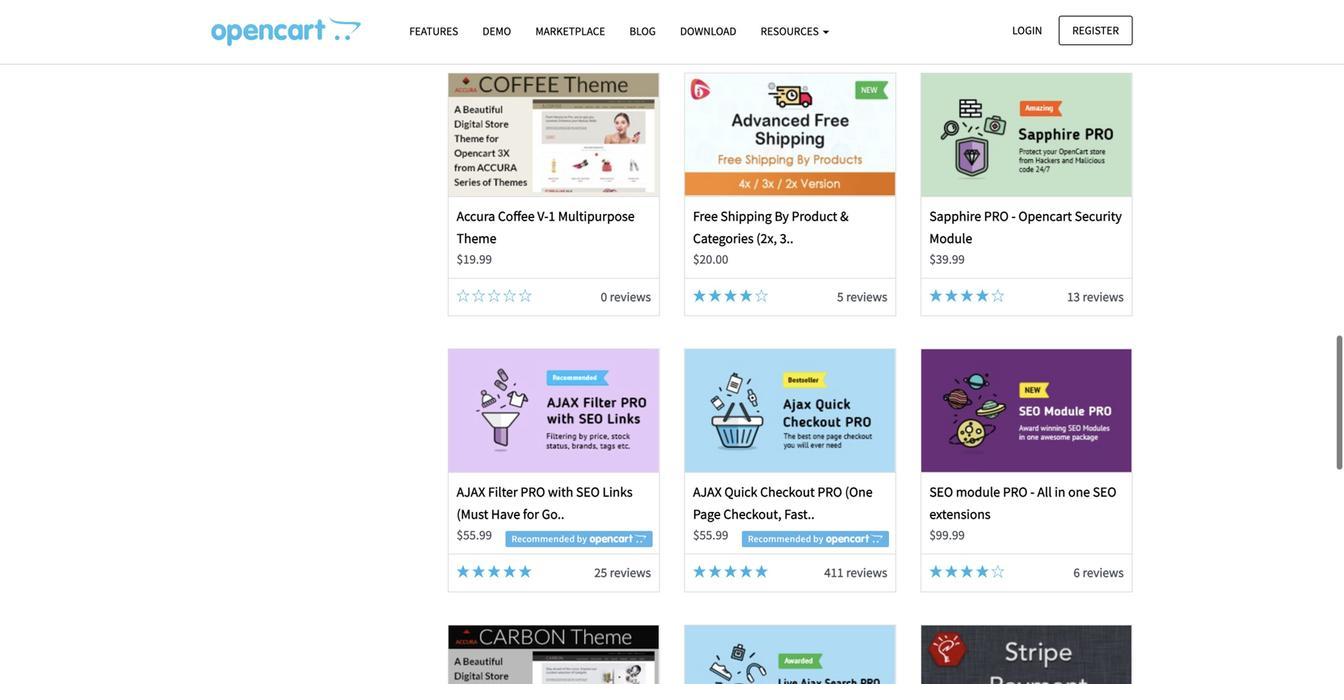 Task type: describe. For each thing, give the bounding box(es) containing it.
product
[[792, 208, 837, 225]]

go..
[[542, 506, 564, 523]]

accura coffee v-1 multipurpose theme $19.99
[[457, 208, 635, 268]]

ajax quick checkout pro (one page checkout, fast.. $55.99
[[693, 484, 873, 544]]

6
[[1074, 565, 1080, 581]]

ajax filter pro with seo links (must have for go.. $55.99
[[457, 484, 633, 544]]

one
[[1068, 484, 1090, 501]]

411
[[824, 565, 844, 581]]

demo link
[[470, 17, 523, 45]]

reviews for seo module pro - all in one seo extensions
[[1083, 565, 1124, 581]]

in
[[1055, 484, 1065, 501]]

download
[[680, 24, 736, 38]]

3 star light o image from the left
[[503, 289, 516, 302]]

3..
[[780, 230, 793, 247]]

with
[[548, 484, 573, 501]]

live ajax search pro image
[[685, 626, 895, 685]]

4 star light o image from the left
[[755, 289, 768, 302]]

$55.99 inside ajax filter pro with seo links (must have for go.. $55.99
[[457, 527, 492, 544]]

marketplace
[[535, 24, 605, 38]]

star light o image for $39.99
[[992, 289, 1004, 302]]

reviews for ajax filter pro with seo links (must have for go..
[[610, 565, 651, 581]]

sapphire
[[929, 208, 981, 225]]

13 reviews
[[1067, 289, 1124, 305]]

reviews for sapphire pro - opencart security module
[[1083, 289, 1124, 305]]

reviews for ajax quick checkout pro (one page checkout, fast..
[[846, 565, 887, 581]]

resources
[[761, 24, 821, 38]]

sapphire pro - opencart security module image
[[922, 74, 1132, 196]]

checkout
[[760, 484, 815, 501]]

fast..
[[784, 506, 815, 523]]

by
[[775, 208, 789, 225]]

resources link
[[749, 17, 841, 45]]

ajax filter pro with seo links (must have for go.. link
[[457, 484, 633, 523]]

module
[[929, 230, 972, 247]]

5 reviews
[[837, 289, 887, 305]]

13
[[1067, 289, 1080, 305]]

ajax for ajax quick checkout pro (one page checkout, fast..
[[693, 484, 722, 501]]

sapphire pro - opencart security module $39.99
[[929, 208, 1122, 268]]

star light o image for one
[[992, 565, 1004, 578]]

have
[[491, 506, 520, 523]]

categories
[[693, 230, 754, 247]]

pro inside sapphire pro - opencart security module $39.99
[[984, 208, 1009, 225]]

opencart extensions image
[[211, 17, 361, 46]]

v-
[[537, 208, 548, 225]]

reviews for accura coffee v-1 multipurpose theme
[[610, 289, 651, 305]]

accura
[[457, 208, 495, 225]]

accura carbon v-1 multipurpose theme image
[[449, 626, 659, 685]]

free shipping by product & categories (2x, 3.. image
[[685, 74, 895, 196]]

star light o image down $19.99
[[488, 289, 501, 302]]

free shipping by product & categories (2x, 3.. link
[[693, 208, 848, 247]]

ajax filter pro with seo links (must have for go.. image
[[449, 350, 659, 473]]

1
[[548, 208, 555, 225]]

(one
[[845, 484, 873, 501]]

blog link
[[617, 17, 668, 45]]

&
[[840, 208, 848, 225]]

accura coffee v-1 multipurpose theme image
[[449, 74, 659, 196]]

free
[[693, 208, 718, 225]]



Task type: locate. For each thing, give the bounding box(es) containing it.
2 seo from the left
[[929, 484, 953, 501]]

star light image
[[693, 289, 706, 302], [724, 289, 737, 302], [740, 289, 753, 302], [960, 289, 973, 302], [457, 565, 470, 578], [472, 565, 485, 578], [488, 565, 501, 578], [519, 565, 532, 578], [709, 565, 721, 578], [724, 565, 737, 578], [740, 565, 753, 578], [755, 565, 768, 578], [945, 565, 958, 578]]

ajax up page
[[693, 484, 722, 501]]

filter
[[488, 484, 518, 501]]

register
[[1072, 23, 1119, 38]]

free shipping by product & categories (2x, 3.. $20.00
[[693, 208, 848, 268]]

ajax inside ajax quick checkout pro (one page checkout, fast.. $55.99
[[693, 484, 722, 501]]

1 $55.99 from the left
[[457, 527, 492, 544]]

star light o image
[[488, 289, 501, 302], [519, 289, 532, 302], [992, 289, 1004, 302], [992, 565, 1004, 578]]

1 horizontal spatial seo
[[929, 484, 953, 501]]

star light o image for $19.99
[[519, 289, 532, 302]]

- left the all
[[1030, 484, 1035, 501]]

0
[[601, 13, 607, 29], [1074, 13, 1080, 29], [601, 289, 607, 305]]

0 horizontal spatial $55.99
[[457, 527, 492, 544]]

0 reviews
[[601, 13, 651, 29], [1074, 13, 1124, 29], [601, 289, 651, 305]]

quick
[[724, 484, 757, 501]]

2 $55.99 from the left
[[693, 527, 728, 544]]

1 ajax from the left
[[457, 484, 485, 501]]

theme
[[457, 230, 497, 247]]

download link
[[668, 17, 749, 45]]

pro up for at the bottom of the page
[[520, 484, 545, 501]]

25
[[594, 565, 607, 581]]

pro inside ajax filter pro with seo links (must have for go.. $55.99
[[520, 484, 545, 501]]

sapphire pro - opencart security module link
[[929, 208, 1122, 247]]

$55.99 down page
[[693, 527, 728, 544]]

ajax inside ajax filter pro with seo links (must have for go.. $55.99
[[457, 484, 485, 501]]

all
[[1037, 484, 1052, 501]]

$19.99
[[457, 251, 492, 268]]

star light o image
[[457, 289, 470, 302], [472, 289, 485, 302], [503, 289, 516, 302], [755, 289, 768, 302]]

reviews
[[610, 13, 651, 29], [1083, 13, 1124, 29], [610, 289, 651, 305], [846, 289, 887, 305], [1083, 289, 1124, 305], [610, 565, 651, 581], [846, 565, 887, 581], [1083, 565, 1124, 581]]

page
[[693, 506, 721, 523]]

marketplace link
[[523, 17, 617, 45]]

for
[[523, 506, 539, 523]]

shipping
[[721, 208, 772, 225]]

5
[[837, 289, 844, 305]]

demo
[[483, 24, 511, 38]]

seo right with
[[576, 484, 600, 501]]

$39.99
[[929, 251, 965, 268]]

star light image
[[709, 289, 721, 302], [929, 289, 942, 302], [945, 289, 958, 302], [976, 289, 989, 302], [503, 565, 516, 578], [693, 565, 706, 578], [929, 565, 942, 578], [960, 565, 973, 578], [976, 565, 989, 578]]

seo
[[576, 484, 600, 501], [929, 484, 953, 501], [1093, 484, 1116, 501]]

1 horizontal spatial ajax
[[693, 484, 722, 501]]

reviews for free shipping by product & categories (2x, 3..
[[846, 289, 887, 305]]

411 reviews
[[824, 565, 887, 581]]

$55.99 inside ajax quick checkout pro (one page checkout, fast.. $55.99
[[693, 527, 728, 544]]

pro inside seo module pro - all in one seo extensions $99.99
[[1003, 484, 1028, 501]]

seo right one
[[1093, 484, 1116, 501]]

stripe payment gateway pro image
[[922, 626, 1132, 685]]

seo module pro - all in one seo extensions image
[[922, 350, 1132, 473]]

links
[[603, 484, 633, 501]]

2 star light o image from the left
[[472, 289, 485, 302]]

seo module pro - all in one seo extensions link
[[929, 484, 1116, 523]]

0 vertical spatial -
[[1011, 208, 1016, 225]]

- left opencart
[[1011, 208, 1016, 225]]

-
[[1011, 208, 1016, 225], [1030, 484, 1035, 501]]

features
[[409, 24, 458, 38]]

1 horizontal spatial $55.99
[[693, 527, 728, 544]]

0 horizontal spatial ajax
[[457, 484, 485, 501]]

coffee
[[498, 208, 535, 225]]

1 horizontal spatial -
[[1030, 484, 1035, 501]]

$99.99
[[929, 527, 965, 544]]

pro left (one
[[817, 484, 842, 501]]

pro right sapphire
[[984, 208, 1009, 225]]

star light o image down sapphire pro - opencart security module $39.99
[[992, 289, 1004, 302]]

login
[[1012, 23, 1042, 38]]

module
[[956, 484, 1000, 501]]

ajax
[[457, 484, 485, 501], [693, 484, 722, 501]]

ajax quick checkout pro (one page checkout, fast.. link
[[693, 484, 873, 523]]

accura coffee v-1 multipurpose theme link
[[457, 208, 635, 247]]

(must
[[457, 506, 488, 523]]

1 seo from the left
[[576, 484, 600, 501]]

$55.99
[[457, 527, 492, 544], [693, 527, 728, 544]]

- inside seo module pro - all in one seo extensions $99.99
[[1030, 484, 1035, 501]]

6 reviews
[[1074, 565, 1124, 581]]

1 vertical spatial -
[[1030, 484, 1035, 501]]

1 star light o image from the left
[[457, 289, 470, 302]]

2 horizontal spatial seo
[[1093, 484, 1116, 501]]

star light o image down seo module pro - all in one seo extensions $99.99
[[992, 565, 1004, 578]]

seo up extensions
[[929, 484, 953, 501]]

(2x,
[[756, 230, 777, 247]]

seo module pro - all in one seo extensions $99.99
[[929, 484, 1116, 544]]

ajax for ajax filter pro with seo links (must have for go..
[[457, 484, 485, 501]]

blog
[[629, 24, 656, 38]]

login link
[[999, 16, 1056, 45]]

2 ajax from the left
[[693, 484, 722, 501]]

ajax up (must
[[457, 484, 485, 501]]

opencart
[[1018, 208, 1072, 225]]

0 horizontal spatial -
[[1011, 208, 1016, 225]]

pro left the all
[[1003, 484, 1028, 501]]

extensions
[[929, 506, 991, 523]]

multipurpose
[[558, 208, 635, 225]]

seo inside ajax filter pro with seo links (must have for go.. $55.99
[[576, 484, 600, 501]]

checkout,
[[723, 506, 781, 523]]

register link
[[1059, 16, 1133, 45]]

star light o image down accura coffee v-1 multipurpose theme $19.99
[[519, 289, 532, 302]]

3 seo from the left
[[1093, 484, 1116, 501]]

25 reviews
[[594, 565, 651, 581]]

pro
[[984, 208, 1009, 225], [520, 484, 545, 501], [817, 484, 842, 501], [1003, 484, 1028, 501]]

ajax quick checkout pro (one page checkout, fast.. image
[[685, 350, 895, 473]]

0 horizontal spatial seo
[[576, 484, 600, 501]]

- inside sapphire pro - opencart security module $39.99
[[1011, 208, 1016, 225]]

pro inside ajax quick checkout pro (one page checkout, fast.. $55.99
[[817, 484, 842, 501]]

features link
[[397, 17, 470, 45]]

$20.00
[[693, 251, 728, 268]]

$55.99 down (must
[[457, 527, 492, 544]]

security
[[1075, 208, 1122, 225]]



Task type: vqa. For each thing, say whether or not it's contained in the screenshot.


